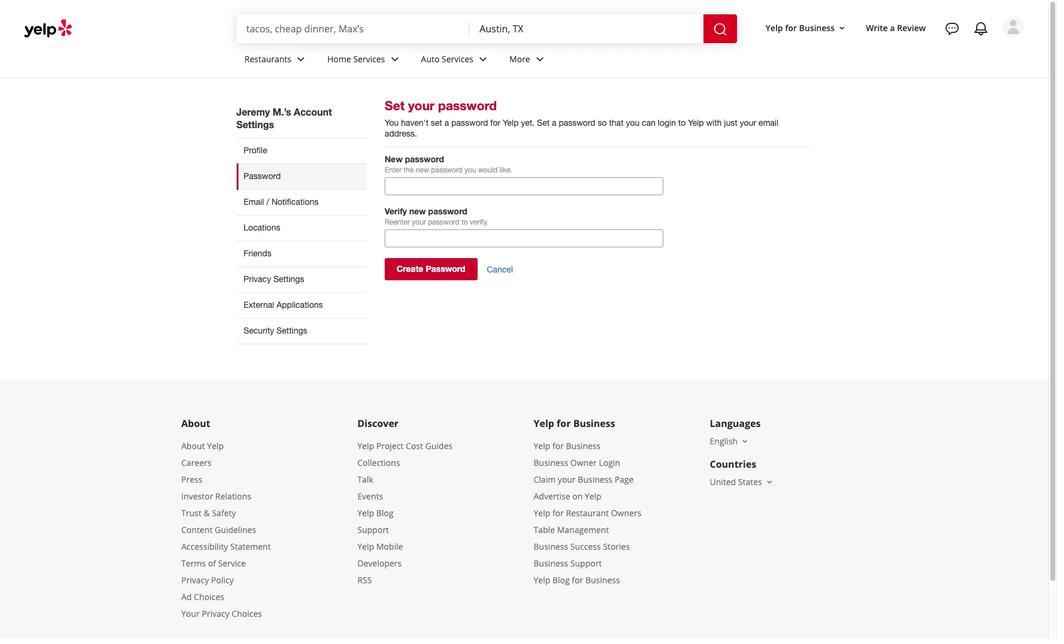 Task type: describe. For each thing, give the bounding box(es) containing it.
external applications link
[[236, 292, 367, 318]]

yelp blog for business link
[[534, 575, 620, 586]]

0 vertical spatial password
[[244, 171, 281, 181]]

jeremy
[[236, 106, 270, 117]]

for inside the set your password you haven't set a password for yelp yet. set a password so that you can login to yelp with just your email address.
[[490, 118, 500, 128]]

safety
[[212, 507, 236, 519]]

address.
[[385, 129, 417, 138]]

stories
[[603, 541, 630, 552]]

statement
[[230, 541, 271, 552]]

can
[[642, 118, 656, 128]]

about yelp link
[[181, 440, 224, 452]]

1 vertical spatial privacy
[[181, 575, 209, 586]]

business success stories link
[[534, 541, 630, 552]]

the
[[404, 166, 414, 174]]

rss
[[357, 575, 372, 586]]

set
[[431, 118, 442, 128]]

auto services
[[421, 53, 473, 64]]

yelp for business button
[[761, 17, 851, 39]]

about for about
[[181, 417, 210, 430]]

relations
[[215, 491, 251, 502]]

a inside the write a review link
[[890, 22, 895, 33]]

profile link
[[236, 138, 367, 164]]

your inside 'verify new password reenter your password to verify.'
[[412, 218, 426, 226]]

&
[[204, 507, 210, 519]]

messages image
[[945, 22, 959, 36]]

trust & safety link
[[181, 507, 236, 519]]

16 chevron down v2 image for yelp for business
[[837, 23, 847, 33]]

more link
[[500, 43, 557, 78]]

more
[[509, 53, 530, 64]]

yelp left with
[[688, 118, 704, 128]]

password link
[[236, 164, 367, 189]]

so
[[598, 118, 607, 128]]

email / notifications
[[244, 197, 318, 207]]

project
[[376, 440, 404, 452]]

1 horizontal spatial choices
[[232, 608, 262, 620]]

that
[[609, 118, 624, 128]]

none field find
[[246, 22, 460, 35]]

success
[[570, 541, 601, 552]]

verify
[[385, 206, 407, 216]]

16 chevron down v2 image
[[740, 437, 750, 446]]

friends
[[244, 249, 271, 258]]

1 horizontal spatial set
[[537, 118, 550, 128]]

locations
[[244, 223, 280, 232]]

yelp for business inside button
[[766, 22, 835, 33]]

yet.
[[521, 118, 535, 128]]

yelp for business business owner login claim your business page advertise on yelp yelp for restaurant owners table management business success stories business support yelp blog for business
[[534, 440, 641, 586]]

yelp for business link
[[534, 440, 601, 452]]

trust
[[181, 507, 201, 519]]

restaurants link
[[235, 43, 318, 78]]

reenter
[[385, 218, 410, 226]]

states
[[738, 476, 762, 488]]

about yelp careers press investor relations trust & safety content guidelines accessibility statement terms of service privacy policy ad choices your privacy choices
[[181, 440, 271, 620]]

owners
[[611, 507, 641, 519]]

password right the
[[431, 166, 462, 174]]

yelp up the 'yelp for business' link
[[534, 417, 554, 430]]

english
[[710, 436, 738, 447]]

24 chevron down v2 image for more
[[533, 52, 547, 66]]

owner
[[570, 457, 597, 469]]

cancel
[[487, 265, 513, 274]]

to inside the set your password you haven't set a password for yelp yet. set a password so that you can login to yelp with just your email address.
[[678, 118, 686, 128]]

business inside button
[[799, 22, 835, 33]]

events link
[[357, 491, 383, 502]]

none field near
[[480, 22, 694, 35]]

advertise
[[534, 491, 570, 502]]

0 horizontal spatial a
[[445, 118, 449, 128]]

password left so
[[559, 118, 595, 128]]

yelp right on
[[585, 491, 601, 502]]

your right just
[[740, 118, 756, 128]]

yelp up collections
[[357, 440, 374, 452]]

content
[[181, 524, 213, 536]]

management
[[557, 524, 609, 536]]

external
[[244, 300, 274, 310]]

external applications
[[244, 300, 323, 310]]

2 vertical spatial privacy
[[202, 608, 229, 620]]

password right set
[[451, 118, 488, 128]]

investor relations link
[[181, 491, 251, 502]]

with
[[706, 118, 722, 128]]

guides
[[425, 440, 453, 452]]

write
[[866, 22, 888, 33]]

New password password field
[[385, 177, 663, 195]]

your privacy choices link
[[181, 608, 262, 620]]

Verify new password password field
[[385, 229, 663, 247]]

your inside yelp for business business owner login claim your business page advertise on yelp yelp for restaurant owners table management business success stories business support yelp blog for business
[[558, 474, 576, 485]]

support inside yelp project cost guides collections talk events yelp blog support yelp mobile developers rss
[[357, 524, 389, 536]]

new password enter the new password you would like.
[[385, 154, 512, 174]]

press
[[181, 474, 202, 485]]

to inside 'verify new password reenter your password to verify.'
[[461, 218, 468, 226]]

24 chevron down v2 image for home services
[[387, 52, 402, 66]]

security
[[244, 326, 274, 336]]

settings for security
[[277, 326, 307, 336]]

create password
[[397, 264, 465, 274]]

service
[[218, 558, 246, 569]]

review
[[897, 22, 926, 33]]

investor
[[181, 491, 213, 502]]

privacy settings link
[[236, 267, 367, 292]]

account
[[294, 106, 332, 117]]

united states button
[[710, 476, 774, 488]]

privacy policy link
[[181, 575, 234, 586]]

jeremy m. image
[[1003, 16, 1024, 38]]

friends link
[[236, 241, 367, 267]]

for inside yelp for business button
[[785, 22, 797, 33]]

yelp up 'claim'
[[534, 440, 550, 452]]

terms of service link
[[181, 558, 246, 569]]

password left verify.
[[428, 218, 459, 226]]

haven't
[[401, 118, 429, 128]]

login
[[599, 457, 620, 469]]

security settings link
[[236, 318, 367, 344]]

events
[[357, 491, 383, 502]]

settings inside the jeremy m.'s account settings
[[236, 119, 274, 130]]

blog inside yelp project cost guides collections talk events yelp blog support yelp mobile developers rss
[[376, 507, 394, 519]]

developers
[[357, 558, 402, 569]]



Task type: vqa. For each thing, say whether or not it's contained in the screenshot.
yelp
yes



Task type: locate. For each thing, give the bounding box(es) containing it.
yelp left "yet."
[[503, 118, 519, 128]]

password up the
[[405, 154, 444, 164]]

2 24 chevron down v2 image from the left
[[533, 52, 547, 66]]

0 horizontal spatial password
[[244, 171, 281, 181]]

about inside about yelp careers press investor relations trust & safety content guidelines accessibility statement terms of service privacy policy ad choices your privacy choices
[[181, 440, 205, 452]]

1 vertical spatial settings
[[273, 274, 304, 284]]

yelp inside button
[[766, 22, 783, 33]]

0 horizontal spatial to
[[461, 218, 468, 226]]

1 vertical spatial choices
[[232, 608, 262, 620]]

home services
[[327, 53, 385, 64]]

collections link
[[357, 457, 400, 469]]

services inside auto services "link"
[[442, 53, 473, 64]]

user actions element
[[756, 15, 1041, 89]]

1 horizontal spatial you
[[626, 118, 640, 128]]

yelp down support link
[[357, 541, 374, 552]]

1 vertical spatial to
[[461, 218, 468, 226]]

to
[[678, 118, 686, 128], [461, 218, 468, 226]]

1 vertical spatial blog
[[552, 575, 570, 586]]

24 chevron down v2 image inside more link
[[533, 52, 547, 66]]

24 chevron down v2 image left auto
[[387, 52, 402, 66]]

2 services from the left
[[442, 53, 473, 64]]

1 vertical spatial password
[[426, 264, 465, 274]]

24 chevron down v2 image right more
[[533, 52, 547, 66]]

search image
[[713, 22, 727, 36]]

2 horizontal spatial a
[[890, 22, 895, 33]]

yelp inside about yelp careers press investor relations trust & safety content guidelines accessibility statement terms of service privacy policy ad choices your privacy choices
[[207, 440, 224, 452]]

0 vertical spatial choices
[[194, 591, 224, 603]]

set up you
[[385, 98, 405, 113]]

table
[[534, 524, 555, 536]]

settings up external applications
[[273, 274, 304, 284]]

talk link
[[357, 474, 373, 485]]

/
[[266, 197, 269, 207]]

16 chevron down v2 image inside yelp for business button
[[837, 23, 847, 33]]

blog inside yelp for business business owner login claim your business page advertise on yelp yelp for restaurant owners table management business success stories business support yelp blog for business
[[552, 575, 570, 586]]

1 24 chevron down v2 image from the left
[[387, 52, 402, 66]]

yelp up careers link
[[207, 440, 224, 452]]

1 horizontal spatial to
[[678, 118, 686, 128]]

ad
[[181, 591, 192, 603]]

password down new password enter the new password you would like.
[[428, 206, 467, 216]]

Find text field
[[246, 22, 460, 35]]

content guidelines link
[[181, 524, 256, 536]]

0 vertical spatial to
[[678, 118, 686, 128]]

0 horizontal spatial choices
[[194, 591, 224, 603]]

24 chevron down v2 image
[[294, 52, 308, 66], [476, 52, 490, 66]]

home
[[327, 53, 351, 64]]

support down success
[[570, 558, 602, 569]]

1 horizontal spatial support
[[570, 558, 602, 569]]

a right set
[[445, 118, 449, 128]]

None field
[[246, 22, 460, 35], [480, 22, 694, 35]]

email / notifications link
[[236, 189, 367, 215]]

your up "haven't"
[[408, 98, 435, 113]]

0 vertical spatial settings
[[236, 119, 274, 130]]

your right reenter
[[412, 218, 426, 226]]

yelp up table
[[534, 507, 550, 519]]

0 vertical spatial you
[[626, 118, 640, 128]]

0 vertical spatial 16 chevron down v2 image
[[837, 23, 847, 33]]

accessibility statement link
[[181, 541, 271, 552]]

services inside home services link
[[353, 53, 385, 64]]

none field up home services
[[246, 22, 460, 35]]

page
[[615, 474, 634, 485]]

24 chevron down v2 image for restaurants
[[294, 52, 308, 66]]

password
[[244, 171, 281, 181], [426, 264, 465, 274]]

to left verify.
[[461, 218, 468, 226]]

set your password you haven't set a password for yelp yet. set a password so that you can login to yelp with just your email address.
[[385, 98, 778, 138]]

choices
[[194, 591, 224, 603], [232, 608, 262, 620]]

1 horizontal spatial yelp for business
[[766, 22, 835, 33]]

services for auto services
[[442, 53, 473, 64]]

choices down the policy
[[232, 608, 262, 620]]

support down yelp blog link
[[357, 524, 389, 536]]

16 chevron down v2 image inside 'united states' popup button
[[764, 477, 774, 487]]

create password button
[[385, 258, 477, 280]]

yelp down business support link
[[534, 575, 550, 586]]

yelp mobile link
[[357, 541, 403, 552]]

advertise on yelp link
[[534, 491, 601, 502]]

business
[[799, 22, 835, 33], [573, 417, 615, 430], [566, 440, 601, 452], [534, 457, 568, 469], [578, 474, 612, 485], [534, 541, 568, 552], [534, 558, 568, 569], [585, 575, 620, 586]]

developers link
[[357, 558, 402, 569]]

0 vertical spatial blog
[[376, 507, 394, 519]]

guidelines
[[215, 524, 256, 536]]

1 horizontal spatial services
[[442, 53, 473, 64]]

2 vertical spatial settings
[[277, 326, 307, 336]]

blog up support link
[[376, 507, 394, 519]]

just
[[724, 118, 737, 128]]

on
[[572, 491, 583, 502]]

locations link
[[236, 215, 367, 241]]

1 horizontal spatial password
[[426, 264, 465, 274]]

settings down the jeremy
[[236, 119, 274, 130]]

home services link
[[318, 43, 411, 78]]

you inside the set your password you haven't set a password for yelp yet. set a password so that you can login to yelp with just your email address.
[[626, 118, 640, 128]]

services for home services
[[353, 53, 385, 64]]

0 vertical spatial new
[[416, 166, 429, 174]]

create
[[397, 264, 423, 274]]

set
[[385, 98, 405, 113], [537, 118, 550, 128]]

password up /
[[244, 171, 281, 181]]

restaurants
[[244, 53, 291, 64]]

1 vertical spatial new
[[409, 206, 426, 216]]

to right login on the top
[[678, 118, 686, 128]]

about up about yelp link
[[181, 417, 210, 430]]

2 none field from the left
[[480, 22, 694, 35]]

0 vertical spatial yelp for business
[[766, 22, 835, 33]]

Near text field
[[480, 22, 694, 35]]

business categories element
[[235, 43, 1024, 78]]

none field up the business categories element at the top of page
[[480, 22, 694, 35]]

16 chevron down v2 image
[[837, 23, 847, 33], [764, 477, 774, 487]]

0 horizontal spatial 16 chevron down v2 image
[[764, 477, 774, 487]]

yelp right search image
[[766, 22, 783, 33]]

services right auto
[[442, 53, 473, 64]]

yelp blog link
[[357, 507, 394, 519]]

16 chevron down v2 image right states
[[764, 477, 774, 487]]

choices down privacy policy link in the left of the page
[[194, 591, 224, 603]]

email
[[244, 197, 264, 207]]

settings inside "link"
[[277, 326, 307, 336]]

24 chevron down v2 image
[[387, 52, 402, 66], [533, 52, 547, 66]]

24 chevron down v2 image inside home services link
[[387, 52, 402, 66]]

business owner login link
[[534, 457, 620, 469]]

your up advertise on yelp link
[[558, 474, 576, 485]]

about up careers link
[[181, 440, 205, 452]]

collections
[[357, 457, 400, 469]]

1 24 chevron down v2 image from the left
[[294, 52, 308, 66]]

verify new password reenter your password to verify.
[[385, 206, 488, 226]]

like.
[[500, 166, 512, 174]]

talk
[[357, 474, 373, 485]]

set right "yet."
[[537, 118, 550, 128]]

would
[[478, 166, 498, 174]]

1 horizontal spatial 24 chevron down v2 image
[[533, 52, 547, 66]]

new
[[416, 166, 429, 174], [409, 206, 426, 216]]

24 chevron down v2 image for auto services
[[476, 52, 490, 66]]

password
[[438, 98, 497, 113], [451, 118, 488, 128], [559, 118, 595, 128], [405, 154, 444, 164], [431, 166, 462, 174], [428, 206, 467, 216], [428, 218, 459, 226]]

0 vertical spatial set
[[385, 98, 405, 113]]

you inside new password enter the new password you would like.
[[464, 166, 476, 174]]

0 vertical spatial about
[[181, 417, 210, 430]]

a
[[890, 22, 895, 33], [445, 118, 449, 128], [552, 118, 556, 128]]

2 about from the top
[[181, 440, 205, 452]]

24 chevron down v2 image inside auto services "link"
[[476, 52, 490, 66]]

0 horizontal spatial set
[[385, 98, 405, 113]]

password up set
[[438, 98, 497, 113]]

you left would
[[464, 166, 476, 174]]

new inside 'verify new password reenter your password to verify.'
[[409, 206, 426, 216]]

ad choices link
[[181, 591, 224, 603]]

0 horizontal spatial services
[[353, 53, 385, 64]]

1 horizontal spatial 16 chevron down v2 image
[[837, 23, 847, 33]]

you left can
[[626, 118, 640, 128]]

24 chevron down v2 image inside restaurants link
[[294, 52, 308, 66]]

password right create
[[426, 264, 465, 274]]

blog down business support link
[[552, 575, 570, 586]]

settings down the 'applications'
[[277, 326, 307, 336]]

mobile
[[376, 541, 403, 552]]

careers link
[[181, 457, 211, 469]]

new inside new password enter the new password you would like.
[[416, 166, 429, 174]]

a right write
[[890, 22, 895, 33]]

0 horizontal spatial 24 chevron down v2 image
[[294, 52, 308, 66]]

business support link
[[534, 558, 602, 569]]

claim
[[534, 474, 556, 485]]

new right the
[[416, 166, 429, 174]]

accessibility
[[181, 541, 228, 552]]

password inside button
[[426, 264, 465, 274]]

m.'s
[[273, 106, 291, 117]]

cancel link
[[487, 265, 513, 275]]

1 horizontal spatial 24 chevron down v2 image
[[476, 52, 490, 66]]

1 vertical spatial set
[[537, 118, 550, 128]]

24 chevron down v2 image right auto services
[[476, 52, 490, 66]]

about for about yelp careers press investor relations trust & safety content guidelines accessibility statement terms of service privacy policy ad choices your privacy choices
[[181, 440, 205, 452]]

yelp project cost guides collections talk events yelp blog support yelp mobile developers rss
[[357, 440, 453, 586]]

0 vertical spatial privacy
[[244, 274, 271, 284]]

new
[[385, 154, 403, 164]]

0 vertical spatial support
[[357, 524, 389, 536]]

table management link
[[534, 524, 609, 536]]

16 chevron down v2 image left write
[[837, 23, 847, 33]]

profile
[[244, 146, 267, 155]]

yelp for restaurant owners link
[[534, 507, 641, 519]]

2 24 chevron down v2 image from the left
[[476, 52, 490, 66]]

support link
[[357, 524, 389, 536]]

1 horizontal spatial a
[[552, 118, 556, 128]]

24 chevron down v2 image right restaurants
[[294, 52, 308, 66]]

1 vertical spatial 16 chevron down v2 image
[[764, 477, 774, 487]]

settings for privacy
[[273, 274, 304, 284]]

policy
[[211, 575, 234, 586]]

services right the 'home'
[[353, 53, 385, 64]]

1 horizontal spatial none field
[[480, 22, 694, 35]]

1 vertical spatial about
[[181, 440, 205, 452]]

settings
[[236, 119, 274, 130], [273, 274, 304, 284], [277, 326, 307, 336]]

privacy down 'terms' in the bottom left of the page
[[181, 575, 209, 586]]

1 none field from the left
[[246, 22, 460, 35]]

yelp down events link
[[357, 507, 374, 519]]

0 horizontal spatial support
[[357, 524, 389, 536]]

careers
[[181, 457, 211, 469]]

1 vertical spatial support
[[570, 558, 602, 569]]

jeremy m.'s account settings
[[236, 106, 332, 130]]

restaurant
[[566, 507, 609, 519]]

0 horizontal spatial 24 chevron down v2 image
[[387, 52, 402, 66]]

1 vertical spatial you
[[464, 166, 476, 174]]

terms
[[181, 558, 206, 569]]

1 about from the top
[[181, 417, 210, 430]]

0 horizontal spatial yelp for business
[[534, 417, 615, 430]]

new right verify
[[409, 206, 426, 216]]

applications
[[277, 300, 323, 310]]

0 horizontal spatial you
[[464, 166, 476, 174]]

english button
[[710, 436, 750, 447]]

privacy settings
[[244, 274, 304, 284]]

languages
[[710, 417, 761, 430]]

support
[[357, 524, 389, 536], [570, 558, 602, 569]]

None search field
[[237, 14, 739, 43]]

your
[[408, 98, 435, 113], [740, 118, 756, 128], [412, 218, 426, 226], [558, 474, 576, 485]]

1 horizontal spatial blog
[[552, 575, 570, 586]]

0 horizontal spatial blog
[[376, 507, 394, 519]]

press link
[[181, 474, 202, 485]]

16 chevron down v2 image for united states
[[764, 477, 774, 487]]

1 services from the left
[[353, 53, 385, 64]]

0 horizontal spatial none field
[[246, 22, 460, 35]]

privacy down friends
[[244, 274, 271, 284]]

yelp for business
[[766, 22, 835, 33], [534, 417, 615, 430]]

1 vertical spatial yelp for business
[[534, 417, 615, 430]]

a right "yet."
[[552, 118, 556, 128]]

security settings
[[244, 326, 307, 336]]

notifications image
[[974, 22, 988, 36]]

support inside yelp for business business owner login claim your business page advertise on yelp yelp for restaurant owners table management business success stories business support yelp blog for business
[[570, 558, 602, 569]]

privacy down ad choices link
[[202, 608, 229, 620]]



